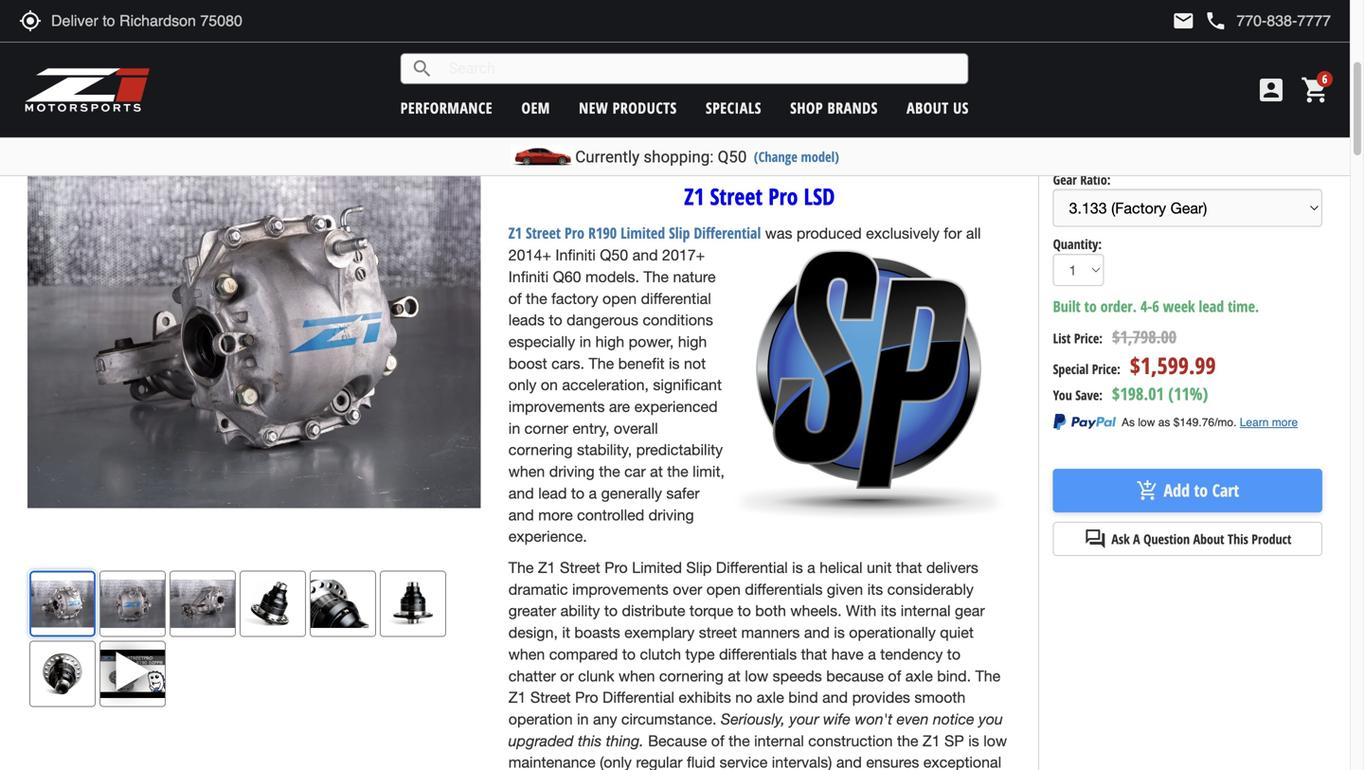 Task type: vqa. For each thing, say whether or not it's contained in the screenshot.
shopping_cart link
yes



Task type: locate. For each thing, give the bounding box(es) containing it.
0 vertical spatial cornering
[[509, 441, 573, 459]]

your down "bind"
[[790, 710, 819, 728]]

slip up 2017+
[[669, 223, 690, 243]]

1 vertical spatial of
[[888, 667, 901, 685]]

1 vertical spatial differentials
[[719, 646, 797, 663]]

slip up over
[[686, 559, 712, 576]]

lead left the time.
[[1199, 296, 1224, 317]]

a right "have"
[[868, 646, 876, 663]]

the down 2017+
[[644, 268, 669, 286]]

1 vertical spatial price:
[[1092, 360, 1121, 378]]

of
[[509, 290, 522, 307], [888, 667, 901, 685], [711, 732, 724, 750]]

0 vertical spatial that
[[896, 559, 922, 576]]

avoid
[[816, 86, 852, 104]]

1 vertical spatial slip
[[686, 559, 712, 576]]

0 horizontal spatial q50
[[600, 246, 628, 264]]

1 vertical spatial low
[[984, 732, 1007, 750]]

1 horizontal spatial open
[[706, 581, 741, 598]]

question_answer ask a question about this product
[[1084, 527, 1292, 550]]

the up acceleration,
[[589, 355, 614, 372]]

0 horizontal spatial of
[[509, 290, 522, 307]]

improvements inside 'the z1 street pro limited slip differential is a helical unit that delivers dramatic improvements over open differentials given its considerably greater ability to distribute torque to both wheels. with its internal gear design, it boasts exemplary street manners and is operationally quiet when compared to clutch type differentials that have a tendency to chatter or clunk when cornering at low speeds because of axle bind. the z1 street pro differential exhibits no axle bind and provides smooth operation in any circumstance.'
[[572, 581, 669, 598]]

2 vertical spatial core
[[696, 108, 726, 125]]

limited
[[621, 223, 665, 243], [632, 559, 682, 576]]

1 vertical spatial differential
[[716, 559, 788, 576]]

all
[[966, 225, 981, 242]]

0 vertical spatial differential
[[694, 223, 761, 243]]

limited right r190 in the top of the page
[[621, 223, 665, 243]]

a down charge:
[[1095, 42, 1102, 60]]

that up 'speeds'
[[801, 646, 827, 663]]

was
[[765, 225, 792, 242]]

your inside 'seriously, your wife won't even notice you upgraded this thing.'
[[790, 710, 819, 728]]

differential for pro
[[716, 559, 788, 576]]

z1
[[684, 181, 704, 212], [509, 223, 522, 243], [538, 559, 556, 576], [509, 689, 526, 706], [923, 732, 940, 750]]

differential up conditions
[[641, 290, 711, 307]]

0 horizontal spatial open
[[603, 290, 637, 307]]

in left "any"
[[577, 710, 589, 728]]

was produced exclusively for all 2014+ infiniti q50
[[509, 225, 981, 264]]

0 horizontal spatial lead
[[538, 484, 567, 502]]

1 vertical spatial cornering
[[659, 667, 724, 685]]

0 vertical spatial axle
[[905, 667, 933, 685]]

cornering down type
[[659, 667, 724, 685]]

0 horizontal spatial low
[[745, 667, 768, 685]]

1 vertical spatial improvements
[[572, 581, 669, 598]]

the up the dramatic on the left of page
[[509, 559, 534, 576]]

your down choose
[[509, 108, 538, 125]]

differential down z1 street pro lsd
[[694, 223, 761, 243]]

about inside question_answer ask a question about this product
[[1193, 530, 1225, 548]]

1 vertical spatial internal
[[754, 732, 804, 750]]

at right car
[[650, 463, 663, 480]]

low inside the because of the internal construction the z1 sp is low maintenance (only regular fluid service intervals) and ensures exceptiona
[[984, 732, 1007, 750]]

up
[[632, 130, 649, 147]]

street up 2014+
[[526, 223, 561, 243]]

to up boasts on the left bottom of page
[[604, 602, 618, 620]]

that right unit
[[896, 559, 922, 576]]

$1,599.99
[[1130, 350, 1216, 381]]

thing.
[[606, 732, 644, 750]]

your down downtime
[[875, 108, 905, 125]]

0 vertical spatial slip
[[669, 223, 690, 243]]

when down corner
[[509, 463, 545, 480]]

0 vertical spatial low
[[745, 667, 768, 685]]

z1 up the dramatic on the left of page
[[538, 559, 556, 576]]

differentials up both
[[745, 581, 823, 598]]

0 vertical spatial improvements
[[509, 398, 605, 415]]

design,
[[509, 624, 558, 641]]

slip inside 'the z1 street pro limited slip differential is a helical unit that delivers dramatic improvements over open differentials given its considerably greater ability to distribute torque to both wheels. with its internal gear design, it boasts exemplary street manners and is operationally quiet when compared to clutch type differentials that have a tendency to chatter or clunk when cornering at low speeds because of axle bind. the z1 street pro differential exhibits no axle bind and provides smooth operation in any circumstance.'
[[686, 559, 712, 576]]

in inside 'the z1 street pro limited slip differential is a helical unit that delivers dramatic improvements over open differentials given its considerably greater ability to distribute torque to both wheels. with its internal gear design, it boasts exemplary street manners and is operationally quiet when compared to clutch type differentials that have a tendency to chatter or clunk when cornering at low speeds because of axle bind. the z1 street pro differential exhibits no axle bind and provides smooth operation in any circumstance.'
[[577, 710, 589, 728]]

internal
[[901, 602, 951, 620], [754, 732, 804, 750]]

high
[[596, 333, 624, 350], [678, 333, 707, 350]]

is right what
[[1084, 42, 1092, 60]]

limited up over
[[632, 559, 682, 576]]

2 horizontal spatial of
[[888, 667, 901, 685]]

price: inside list price: $1,798.00
[[1074, 329, 1103, 347]]

0 vertical spatial core
[[1105, 42, 1127, 60]]

axle down tendency
[[905, 667, 933, 685]]

its
[[867, 581, 883, 598], [881, 602, 896, 620]]

its up operationally
[[881, 602, 896, 620]]

differential
[[621, 108, 692, 125], [509, 130, 579, 147], [641, 290, 711, 307]]

factory
[[551, 290, 598, 307]]

1 horizontal spatial infiniti
[[556, 246, 596, 264]]

1 horizontal spatial at
[[728, 667, 741, 685]]

2 vertical spatial differential
[[641, 290, 711, 307]]

internal up intervals) at the bottom of page
[[754, 732, 804, 750]]

differential up the 'circumstance.'
[[603, 689, 674, 706]]

greater
[[509, 602, 556, 620]]

driving
[[549, 463, 595, 480], [649, 506, 694, 524]]

1 vertical spatial at
[[728, 667, 741, 685]]

1 horizontal spatial of
[[711, 732, 724, 750]]

1 horizontal spatial q50
[[718, 147, 747, 166]]

price: for $1,798.00
[[1074, 329, 1103, 347]]

improvements up distribute
[[572, 581, 669, 598]]

0 horizontal spatial about
[[907, 98, 949, 118]]

1 vertical spatial differential
[[509, 130, 579, 147]]

speeds
[[773, 667, 822, 685]]

even
[[897, 710, 929, 728]]

2 high from the left
[[678, 333, 707, 350]]

1 vertical spatial infiniti
[[509, 268, 549, 286]]

list price: $1,798.00
[[1053, 326, 1177, 349]]

to right built
[[1084, 296, 1097, 317]]

is right "sp"
[[968, 732, 979, 750]]

cars.
[[551, 355, 585, 372]]

core up first,
[[713, 86, 743, 104]]

dangerous
[[567, 311, 638, 329]]

low down you at bottom right
[[984, 732, 1007, 750]]

1 vertical spatial when
[[509, 646, 545, 663]]

differential up up
[[621, 108, 692, 125]]

to up rebuildable
[[565, 86, 579, 104]]

4-
[[1141, 296, 1152, 317]]

0 vertical spatial differentials
[[745, 581, 823, 598]]

lead up 'more'
[[538, 484, 567, 502]]

high up not
[[678, 333, 707, 350]]

over
[[673, 581, 702, 598]]

about up the fluid,
[[907, 98, 949, 118]]

oem link
[[521, 98, 550, 118]]

have
[[831, 646, 864, 663]]

the
[[644, 268, 669, 286], [589, 355, 614, 372], [509, 559, 534, 576], [975, 667, 1001, 685]]

0 vertical spatial price:
[[1074, 329, 1103, 347]]

operationally
[[849, 624, 936, 641]]

core up ready
[[696, 108, 726, 125]]

about us
[[907, 98, 969, 118]]

about left 'this'
[[1193, 530, 1225, 548]]

of up fluid
[[711, 732, 724, 750]]

low up the no
[[745, 667, 768, 685]]

2017+
[[662, 246, 705, 264]]

tendency
[[880, 646, 943, 663]]

0 vertical spatial open
[[603, 290, 637, 307]]

considerably
[[887, 581, 974, 598]]

internal down considerably
[[901, 602, 951, 620]]

of up 'provides'
[[888, 667, 901, 685]]

brands
[[828, 98, 878, 118]]

1 horizontal spatial internal
[[901, 602, 951, 620]]

save:
[[1075, 386, 1103, 404]]

z1 left "sp"
[[923, 732, 940, 750]]

pro left r190 in the top of the page
[[565, 223, 585, 243]]

of up leads
[[509, 290, 522, 307]]

price: up 'save:'
[[1092, 360, 1121, 378]]

core for charge?
[[1105, 42, 1127, 60]]

improvements
[[509, 398, 605, 415], [572, 581, 669, 598]]

to left 'clutch'
[[622, 646, 636, 663]]

axle right the no
[[757, 689, 784, 706]]

q50 up models.
[[600, 246, 628, 264]]

z1 down currently shopping: q50 (change model)
[[684, 181, 704, 212]]

what is a core charge? link
[[1053, 41, 1323, 60]]

0 horizontal spatial axle
[[757, 689, 784, 706]]

1 vertical spatial open
[[706, 581, 741, 598]]

at
[[650, 463, 663, 480], [728, 667, 741, 685]]

1 vertical spatial about
[[1193, 530, 1225, 548]]

a up controlled
[[589, 484, 597, 502]]

when up chatter
[[509, 646, 545, 663]]

differential up both
[[716, 559, 788, 576]]

when down 'clutch'
[[619, 667, 655, 685]]

infiniti inside was produced exclusively for all 2014+ infiniti q50
[[556, 246, 596, 264]]

choose
[[509, 86, 561, 104]]

especially
[[509, 333, 575, 350]]

1 horizontal spatial about
[[1193, 530, 1225, 548]]

differential inside and 2017+ infiniti q60 models. the nature of the factory open differential leads to dangerous conditions especially in high power, high boost cars. the benefit is not only on acceleration, significant improvements are experienced in corner entry, overall cornering stability, predictability when driving the car at the limit, and lead to a generally safer and more controlled driving experience.
[[641, 290, 711, 307]]

price:
[[1074, 329, 1103, 347], [1092, 360, 1121, 378]]

0 horizontal spatial internal
[[754, 732, 804, 750]]

driving down safer
[[649, 506, 694, 524]]

clunk
[[578, 667, 614, 685]]

seriously,
[[721, 710, 785, 728]]

of inside and 2017+ infiniti q60 models. the nature of the factory open differential leads to dangerous conditions especially in high power, high boost cars. the benefit is not only on acceleration, significant improvements are experienced in corner entry, overall cornering stability, predictability when driving the car at the limit, and lead to a generally safer and more controlled driving experience.
[[509, 290, 522, 307]]

more
[[538, 506, 573, 524]]

0 vertical spatial its
[[867, 581, 883, 598]]

0 vertical spatial limited
[[621, 223, 665, 243]]

wife
[[823, 710, 851, 728]]

0 vertical spatial about
[[907, 98, 949, 118]]

0 horizontal spatial that
[[801, 646, 827, 663]]

core down charge:
[[1105, 42, 1127, 60]]

0 horizontal spatial cornering
[[509, 441, 573, 459]]

1 horizontal spatial low
[[984, 732, 1007, 750]]

is left helical
[[792, 559, 803, 576]]

to right add
[[1194, 479, 1208, 502]]

0 horizontal spatial high
[[596, 333, 624, 350]]

improvements down on at the left of the page
[[509, 398, 605, 415]]

slip for r190
[[669, 223, 690, 243]]

0 vertical spatial infiniti
[[556, 246, 596, 264]]

(only
[[600, 754, 632, 770]]

1 horizontal spatial cornering
[[659, 667, 724, 685]]

q60
[[553, 268, 581, 286]]

safer
[[666, 484, 700, 502]]

bind
[[788, 689, 818, 706]]

core inside core charge: what is a core charge?
[[1105, 42, 1127, 60]]

0 horizontal spatial driving
[[549, 463, 595, 480]]

and inside the because of the internal construction the z1 sp is low maintenance (only regular fluid service intervals) and ensures exceptiona
[[836, 754, 862, 770]]

charge:
[[1080, 23, 1119, 41]]

maintenance
[[509, 754, 596, 770]]

2 vertical spatial of
[[711, 732, 724, 750]]

0 horizontal spatial at
[[650, 463, 663, 480]]

2 vertical spatial when
[[619, 667, 655, 685]]

lsd
[[804, 181, 835, 212]]

0 vertical spatial driving
[[549, 463, 595, 480]]

torque
[[690, 602, 733, 620]]

0 vertical spatial internal
[[901, 602, 951, 620]]

open up torque
[[706, 581, 741, 598]]

cornering down corner
[[509, 441, 573, 459]]

0 vertical spatial lead
[[1199, 296, 1224, 317]]

1 horizontal spatial high
[[678, 333, 707, 350]]

price: right the list
[[1074, 329, 1103, 347]]

infiniti down 2014+
[[509, 268, 549, 286]]

because
[[648, 732, 707, 750]]

smooth
[[915, 689, 966, 706]]

2 horizontal spatial your
[[875, 108, 905, 125]]

0 horizontal spatial your
[[509, 108, 538, 125]]

1 horizontal spatial your
[[790, 710, 819, 728]]

differential up enjoy!
[[509, 130, 579, 147]]

performance
[[400, 98, 493, 118]]

a inside core charge: what is a core charge?
[[1095, 42, 1102, 60]]

1 vertical spatial q50
[[600, 246, 628, 264]]

1 vertical spatial lead
[[538, 484, 567, 502]]

specials
[[706, 98, 762, 118]]

z1 street pro r190 limited slip differential
[[509, 223, 761, 243]]

order.
[[1101, 296, 1137, 317]]

infiniti up q60
[[556, 246, 596, 264]]

q50
[[718, 147, 747, 166], [600, 246, 628, 264]]

open inside and 2017+ infiniti q60 models. the nature of the factory open differential leads to dangerous conditions especially in high power, high boost cars. the benefit is not only on acceleration, significant improvements are experienced in corner entry, overall cornering stability, predictability when driving the car at the limit, and lead to a generally safer and more controlled driving experience.
[[603, 290, 637, 307]]

clutch
[[640, 646, 681, 663]]

differentials down manners
[[719, 646, 797, 663]]

(change model) link
[[754, 147, 839, 166]]

pro down controlled
[[605, 559, 628, 576]]

it
[[562, 624, 570, 641]]

a left helical
[[807, 559, 815, 576]]

1 vertical spatial limited
[[632, 559, 682, 576]]

open
[[603, 290, 637, 307], [706, 581, 741, 598]]

you
[[979, 710, 1003, 728]]

internal inside the because of the internal construction the z1 sp is low maintenance (only regular fluid service intervals) and ensures exceptiona
[[754, 732, 804, 750]]

low inside 'the z1 street pro limited slip differential is a helical unit that delivers dramatic improvements over open differentials given its considerably greater ability to distribute torque to both wheels. with its internal gear design, it boasts exemplary street manners and is operationally quiet when compared to clutch type differentials that have a tendency to chatter or clunk when cornering at low speeds because of axle bind. the z1 street pro differential exhibits no axle bind and provides smooth operation in any circumstance.'
[[745, 667, 768, 685]]

mail phone
[[1172, 9, 1227, 32]]

at inside 'the z1 street pro limited slip differential is a helical unit that delivers dramatic improvements over open differentials given its considerably greater ability to distribute torque to both wheels. with its internal gear design, it boasts exemplary street manners and is operationally quiet when compared to clutch type differentials that have a tendency to chatter or clunk when cornering at low speeds because of axle bind. the z1 street pro differential exhibits no axle bind and provides smooth operation in any circumstance.'
[[728, 667, 741, 685]]

differential for r190
[[694, 223, 761, 243]]

1 horizontal spatial axle
[[905, 667, 933, 685]]

shop
[[790, 98, 823, 118]]

performance link
[[400, 98, 493, 118]]

core for charge
[[713, 86, 743, 104]]

about
[[907, 98, 949, 118], [1193, 530, 1225, 548]]

0 vertical spatial of
[[509, 290, 522, 307]]

price: inside special price: $1,599.99 you save: $198.01 (11%)
[[1092, 360, 1121, 378]]

differential
[[694, 223, 761, 243], [716, 559, 788, 576], [603, 689, 674, 706]]

is inside the because of the internal construction the z1 sp is low maintenance (only regular fluid service intervals) and ensures exceptiona
[[968, 732, 979, 750]]

both
[[755, 602, 786, 620]]

0 vertical spatial when
[[509, 463, 545, 480]]

cornering inside 'the z1 street pro limited slip differential is a helical unit that delivers dramatic improvements over open differentials given its considerably greater ability to distribute torque to both wheels. with its internal gear design, it boasts exemplary street manners and is operationally quiet when compared to clutch type differentials that have a tendency to chatter or clunk when cornering at low speeds because of axle bind. the z1 street pro differential exhibits no axle bind and provides smooth operation in any circumstance.'
[[659, 667, 724, 685]]

1 horizontal spatial that
[[896, 559, 922, 576]]

open down models.
[[603, 290, 637, 307]]

0 vertical spatial at
[[650, 463, 663, 480]]

at up the no
[[728, 667, 741, 685]]

driving down stability,
[[549, 463, 595, 480]]

the up service
[[729, 732, 750, 750]]

limited inside 'the z1 street pro limited slip differential is a helical unit that delivers dramatic improvements over open differentials given its considerably greater ability to distribute torque to both wheels. with its internal gear design, it boasts exemplary street manners and is operationally quiet when compared to clutch type differentials that have a tendency to chatter or clunk when cornering at low speeds because of axle bind. the z1 street pro differential exhibits no axle bind and provides smooth operation in any circumstance.'
[[632, 559, 682, 576]]

1 vertical spatial core
[[713, 86, 743, 104]]

price: for $1,599.99
[[1092, 360, 1121, 378]]

boasts
[[574, 624, 620, 641]]

z1 up 2014+
[[509, 223, 522, 243]]

0 horizontal spatial infiniti
[[509, 268, 549, 286]]

built to order. 4-6 week lead time.
[[1053, 296, 1263, 317]]

q50 down go.
[[718, 147, 747, 166]]

week
[[1163, 296, 1195, 317]]

to up bind.
[[947, 646, 961, 663]]

my_location
[[19, 9, 42, 32]]

model)
[[801, 147, 839, 166]]

distribute
[[622, 602, 685, 620]]

1 vertical spatial driving
[[649, 506, 694, 524]]

is left not
[[669, 355, 680, 372]]

seriously, your wife won't even notice you upgraded this thing.
[[509, 710, 1003, 750]]

this
[[1228, 530, 1248, 548]]

high down dangerous
[[596, 333, 624, 350]]

lead inside and 2017+ infiniti q60 models. the nature of the factory open differential leads to dangerous conditions especially in high power, high boost cars. the benefit is not only on acceleration, significant improvements are experienced in corner entry, overall cornering stability, predictability when driving the car at the limit, and lead to a generally safer and more controlled driving experience.
[[538, 484, 567, 502]]



Task type: describe. For each thing, give the bounding box(es) containing it.
intervals)
[[772, 754, 832, 770]]

slip for pro
[[686, 559, 712, 576]]

1 vertical spatial that
[[801, 646, 827, 663]]

when inside and 2017+ infiniti q60 models. the nature of the factory open differential leads to dangerous conditions especially in high power, high boost cars. the benefit is not only on acceleration, significant improvements are experienced in corner entry, overall cornering stability, predictability when driving the car at the limit, and lead to a generally safer and more controlled driving experience.
[[509, 463, 545, 480]]

service
[[720, 754, 768, 770]]

chatter
[[509, 667, 556, 685]]

$198.01
[[1112, 382, 1164, 406]]

given
[[827, 581, 863, 598]]

upgraded
[[509, 732, 574, 750]]

quiet
[[940, 624, 974, 641]]

street
[[699, 624, 737, 641]]

acceleration,
[[562, 376, 649, 394]]

built
[[1053, 296, 1081, 317]]

add_shopping_cart
[[1136, 479, 1159, 502]]

1 horizontal spatial lead
[[1199, 296, 1224, 317]]

add
[[801, 130, 827, 147]]

cornering inside and 2017+ infiniti q60 models. the nature of the factory open differential leads to dangerous conditions especially in high power, high boost cars. the benefit is not only on acceleration, significant improvements are experienced in corner entry, overall cornering stability, predictability when driving the car at the limit, and lead to a generally safer and more controlled driving experience.
[[509, 441, 573, 459]]

benefit
[[618, 355, 665, 372]]

entry,
[[572, 420, 610, 437]]

in left corner
[[509, 420, 520, 437]]

improvements inside and 2017+ infiniti q60 models. the nature of the factory open differential leads to dangerous conditions especially in high power, high boost cars. the benefit is not only on acceleration, significant improvements are experienced in corner entry, overall cornering stability, predictability when driving the car at the limit, and lead to a generally safer and more controlled driving experience.
[[509, 398, 605, 415]]

2014+
[[509, 246, 551, 264]]

a inside and 2017+ infiniti q60 models. the nature of the factory open differential leads to dangerous conditions especially in high power, high boost cars. the benefit is not only on acceleration, significant improvements are experienced in corner entry, overall cornering stability, predictability when driving the car at the limit, and lead to a generally safer and more controlled driving experience.
[[589, 484, 597, 502]]

is inside and 2017+ infiniti q60 models. the nature of the factory open differential leads to dangerous conditions especially in high power, high boost cars. the benefit is not only on acceleration, significant improvements are experienced in corner entry, overall cornering stability, predictability when driving the car at the limit, and lead to a generally safer and more controlled driving experience.
[[669, 355, 680, 372]]

1 vertical spatial axle
[[757, 689, 784, 706]]

to up we
[[798, 86, 811, 104]]

won't
[[855, 710, 893, 728]]

new
[[579, 98, 608, 118]]

1 high from the left
[[596, 333, 624, 350]]

internal inside 'the z1 street pro limited slip differential is a helical unit that delivers dramatic improvements over open differentials given its considerably greater ability to distribute torque to both wheels. with its internal gear design, it boasts exemplary street manners and is operationally quiet when compared to clutch type differentials that have a tendency to chatter or clunk when cornering at low speeds because of axle bind. the z1 street pro differential exhibits no axle bind and provides smooth operation in any circumstance.'
[[901, 602, 951, 620]]

first,
[[730, 108, 759, 125]]

question
[[1144, 530, 1190, 548]]

the down the will
[[831, 130, 853, 147]]

cart
[[1212, 479, 1239, 502]]

shop brands link
[[790, 98, 878, 118]]

controlled
[[577, 506, 644, 524]]

$1,798.00
[[1112, 326, 1177, 349]]

pro down clunk
[[575, 689, 598, 706]]

Search search field
[[434, 54, 968, 83]]

limited for pro
[[632, 559, 682, 576]]

compared
[[549, 646, 618, 663]]

the down even
[[897, 732, 918, 750]]

z1 motorsports logo image
[[24, 66, 151, 114]]

is inside core charge: what is a core charge?
[[1084, 42, 1092, 60]]

open inside 'the z1 street pro limited slip differential is a helical unit that delivers dramatic improvements over open differentials given its considerably greater ability to distribute torque to both wheels. with its internal gear design, it boasts exemplary street manners and is operationally quiet when compared to clutch type differentials that have a tendency to chatter or clunk when cornering at low speeds because of axle bind. the z1 street pro differential exhibits no axle bind and provides smooth operation in any circumstance.'
[[706, 581, 741, 598]]

ensures
[[866, 754, 919, 770]]

the right bind.
[[975, 667, 1001, 685]]

1 vertical spatial its
[[881, 602, 896, 620]]

ratio:
[[1080, 171, 1111, 189]]

any
[[593, 710, 617, 728]]

enjoy!
[[538, 151, 578, 169]]

to up 'more'
[[571, 484, 585, 502]]

charge
[[747, 86, 794, 104]]

send
[[954, 86, 987, 104]]

pro left the lsd at the right
[[768, 181, 798, 212]]

quantity:
[[1053, 235, 1102, 253]]

q50 inside was produced exclusively for all 2014+ infiniti q50
[[600, 246, 628, 264]]

operation
[[509, 710, 573, 728]]

in down dangerous
[[580, 333, 591, 350]]

charge?
[[1130, 42, 1170, 60]]

built
[[964, 108, 993, 125]]

core
[[1053, 23, 1076, 41]]

not
[[684, 355, 706, 372]]

phone link
[[1204, 9, 1331, 32]]

produced
[[797, 225, 862, 242]]

choose to pay the refundable core charge to avoid downtime or send in your rebuildable differential core first, and we will ship your custom built differential sealed up and ready to go. just add the included fluid, install, and enjoy!
[[509, 86, 1003, 169]]

experience.
[[509, 528, 587, 545]]

models.
[[585, 268, 639, 286]]

street up was produced exclusively for all 2014+ infiniti q50
[[710, 181, 763, 212]]

provides
[[852, 689, 910, 706]]

car
[[624, 463, 646, 480]]

sp
[[945, 732, 964, 750]]

street up ability
[[560, 559, 600, 576]]

special
[[1053, 360, 1089, 378]]

are
[[609, 398, 630, 415]]

regular
[[636, 754, 683, 770]]

2 vertical spatial differential
[[603, 689, 674, 706]]

the up leads
[[526, 290, 547, 307]]

dramatic
[[509, 581, 568, 598]]

rebuildable
[[542, 108, 617, 125]]

us
[[953, 98, 969, 118]]

for
[[944, 225, 962, 242]]

included
[[857, 130, 915, 147]]

construction
[[808, 732, 893, 750]]

because of the internal construction the z1 sp is low maintenance (only regular fluid service intervals) and ensures exceptiona
[[509, 732, 1007, 770]]

question_answer
[[1084, 527, 1107, 550]]

new products link
[[579, 98, 677, 118]]

(change
[[754, 147, 798, 166]]

z1 inside the because of the internal construction the z1 sp is low maintenance (only regular fluid service intervals) and ensures exceptiona
[[923, 732, 940, 750]]

this
[[578, 732, 602, 750]]

the right pay
[[612, 86, 633, 104]]

add_shopping_cart add to cart
[[1136, 479, 1239, 502]]

no
[[735, 689, 753, 706]]

street up operation
[[530, 689, 571, 706]]

of inside the because of the internal construction the z1 sp is low maintenance (only regular fluid service intervals) and ensures exceptiona
[[711, 732, 724, 750]]

to left both
[[738, 602, 751, 620]]

power,
[[629, 333, 674, 350]]

1 horizontal spatial driving
[[649, 506, 694, 524]]

stability,
[[577, 441, 632, 459]]

search
[[411, 57, 434, 80]]

corner
[[525, 420, 568, 437]]

in inside choose to pay the refundable core charge to avoid downtime or send in your rebuildable differential core first, and we will ship your custom built differential sealed up and ready to go. just add the included fluid, install, and enjoy!
[[991, 86, 1003, 104]]

0 vertical spatial differential
[[621, 108, 692, 125]]

experienced
[[634, 398, 718, 415]]

is up "have"
[[834, 624, 845, 641]]

exemplary
[[624, 624, 695, 641]]

infiniti inside and 2017+ infiniti q60 models. the nature of the factory open differential leads to dangerous conditions especially in high power, high boost cars. the benefit is not only on acceleration, significant improvements are experienced in corner entry, overall cornering stability, predictability when driving the car at the limit, and lead to a generally safer and more controlled driving experience.
[[509, 268, 549, 286]]

of inside 'the z1 street pro limited slip differential is a helical unit that delivers dramatic improvements over open differentials given its considerably greater ability to distribute torque to both wheels. with its internal gear design, it boasts exemplary street manners and is operationally quiet when compared to clutch type differentials that have a tendency to chatter or clunk when cornering at low speeds because of axle bind. the z1 street pro differential exhibits no axle bind and provides smooth operation in any circumstance.'
[[888, 667, 901, 685]]

fluid
[[687, 754, 715, 770]]

add
[[1164, 479, 1190, 502]]

z1 down chatter
[[509, 689, 526, 706]]

ability
[[560, 602, 600, 620]]

shopping_cart
[[1301, 75, 1331, 105]]

about us link
[[907, 98, 969, 118]]

0 vertical spatial q50
[[718, 147, 747, 166]]

overall
[[614, 420, 658, 437]]

with
[[846, 602, 877, 620]]

currently
[[575, 147, 640, 166]]

currently shopping: q50 (change model)
[[575, 147, 839, 166]]

the down stability,
[[599, 463, 620, 480]]

oem
[[521, 98, 550, 118]]

fluid,
[[919, 130, 952, 147]]

the down predictability
[[667, 463, 688, 480]]

limited for r190
[[621, 223, 665, 243]]

or
[[928, 86, 949, 104]]

to up especially
[[549, 311, 562, 329]]

products
[[613, 98, 677, 118]]

to left go.
[[725, 130, 738, 147]]

at inside and 2017+ infiniti q60 models. the nature of the factory open differential leads to dangerous conditions especially in high power, high boost cars. the benefit is not only on acceleration, significant improvements are experienced in corner entry, overall cornering stability, predictability when driving the car at the limit, and lead to a generally safer and more controlled driving experience.
[[650, 463, 663, 480]]

sealed
[[583, 130, 627, 147]]

custom
[[909, 108, 960, 125]]



